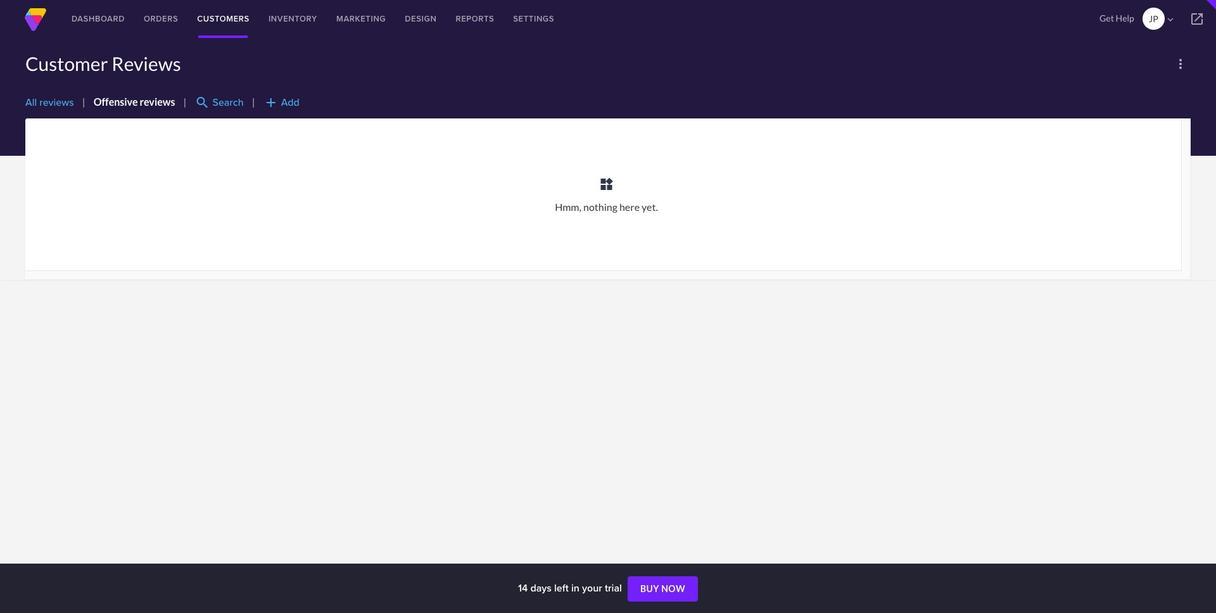 Task type: locate. For each thing, give the bounding box(es) containing it.
all reviews
[[25, 95, 74, 110]]

all reviews link
[[25, 95, 74, 110]]

| left search
[[183, 96, 187, 108]]

0 horizontal spatial reviews
[[39, 95, 74, 110]]

|
[[82, 96, 85, 108], [183, 96, 187, 108], [252, 96, 255, 108]]

| left add
[[252, 96, 255, 108]]


[[1190, 11, 1205, 27]]

 link
[[1179, 0, 1217, 38]]

customers
[[197, 13, 250, 25]]

dashboard link
[[62, 0, 134, 38]]

1 horizontal spatial |
[[183, 96, 187, 108]]

offensive reviews
[[94, 96, 175, 108]]

widgets
[[599, 177, 614, 192]]

reviews
[[112, 52, 181, 75]]

offensive
[[94, 96, 138, 108]]

left
[[555, 581, 569, 596]]

1 horizontal spatial reviews
[[140, 96, 175, 108]]

buy now
[[641, 584, 686, 595]]

settings
[[514, 13, 555, 25]]

get help
[[1100, 13, 1135, 23]]

dashboard
[[72, 13, 125, 25]]

buy
[[641, 584, 660, 595]]

jp
[[1150, 13, 1159, 24]]

inventory
[[269, 13, 317, 25]]

search search
[[195, 95, 244, 110]]

get
[[1100, 13, 1115, 23]]

3 | from the left
[[252, 96, 255, 108]]

hmm, nothing here yet.
[[555, 201, 658, 213]]

reviews down reviews
[[140, 96, 175, 108]]

reviews for all reviews
[[39, 95, 74, 110]]

add
[[281, 95, 300, 110]]

reviews
[[39, 95, 74, 110], [140, 96, 175, 108]]

trial
[[605, 581, 622, 596]]

design
[[405, 13, 437, 25]]

search
[[213, 95, 244, 110]]

your
[[582, 581, 603, 596]]

yet.
[[642, 201, 658, 213]]

orders
[[144, 13, 178, 25]]

2 horizontal spatial |
[[252, 96, 255, 108]]

hmm,
[[555, 201, 582, 213]]

0 horizontal spatial |
[[82, 96, 85, 108]]

reviews right all
[[39, 95, 74, 110]]

| left the offensive at the left of the page
[[82, 96, 85, 108]]

search
[[195, 95, 210, 110]]



Task type: vqa. For each thing, say whether or not it's contained in the screenshot.

no



Task type: describe. For each thing, give the bounding box(es) containing it.
14
[[518, 581, 528, 596]]

add add
[[263, 95, 300, 110]]

customer
[[25, 52, 108, 75]]

days
[[531, 581, 552, 596]]

buy now link
[[628, 577, 698, 602]]

more_vert button
[[1171, 54, 1191, 74]]

1 | from the left
[[82, 96, 85, 108]]

14 days left in your trial
[[518, 581, 625, 596]]

more_vert
[[1174, 56, 1189, 72]]

nothing
[[584, 201, 618, 213]]

add
[[263, 95, 279, 110]]


[[1165, 14, 1177, 25]]

all
[[25, 95, 37, 110]]

offensive reviews link
[[94, 96, 175, 108]]

here
[[620, 201, 640, 213]]

reports
[[456, 13, 494, 25]]

marketing
[[337, 13, 386, 25]]

reviews for offensive reviews
[[140, 96, 175, 108]]

customer reviews
[[25, 52, 181, 75]]

2 | from the left
[[183, 96, 187, 108]]

help
[[1116, 13, 1135, 23]]

in
[[572, 581, 580, 596]]

now
[[662, 584, 686, 595]]



